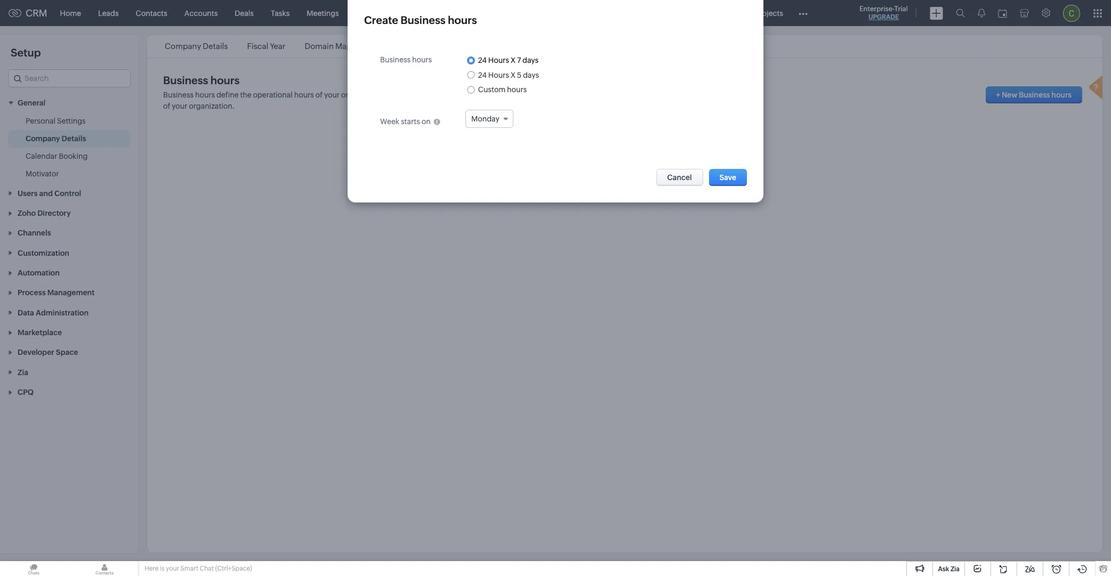 Task type: locate. For each thing, give the bounding box(es) containing it.
details down accounts 'link'
[[203, 42, 228, 51]]

year
[[270, 42, 286, 51]]

calendar
[[26, 152, 57, 161]]

to
[[455, 91, 462, 99]]

cancel
[[668, 173, 692, 182]]

0 horizontal spatial organization.
[[189, 102, 235, 110]]

2 days from the top
[[523, 71, 539, 79]]

contacts
[[136, 9, 167, 17]]

1 vertical spatial of
[[163, 102, 170, 110]]

company
[[165, 42, 201, 51], [26, 135, 60, 143]]

days right 7 on the left top of page
[[523, 56, 539, 65]]

24 hours x 7 days
[[478, 56, 539, 65]]

1 vertical spatial x
[[511, 71, 516, 79]]

custom
[[478, 85, 506, 94]]

1 days from the top
[[523, 56, 539, 65]]

1 horizontal spatial company
[[165, 42, 201, 51]]

0 vertical spatial details
[[203, 42, 228, 51]]

3 the from the left
[[682, 91, 694, 99]]

details up booking
[[62, 135, 86, 143]]

1 24 from the top
[[478, 56, 487, 65]]

details
[[203, 42, 228, 51], [62, 135, 86, 143]]

company details link
[[163, 42, 230, 51], [26, 134, 86, 144]]

days right 5
[[523, 71, 539, 79]]

save
[[720, 173, 737, 182]]

tasks link
[[262, 0, 298, 26]]

1 horizontal spatial the
[[577, 91, 589, 99]]

0 horizontal spatial details
[[62, 135, 86, 143]]

2 vertical spatial business hours
[[163, 74, 240, 86]]

24
[[478, 56, 487, 65], [478, 71, 487, 79]]

business hours down business hours link
[[380, 55, 432, 64]]

company up calendar on the left
[[26, 135, 60, 143]]

1 x from the top
[[511, 56, 516, 65]]

organization.
[[341, 91, 387, 99], [189, 102, 235, 110]]

x
[[511, 56, 516, 65], [511, 71, 516, 79]]

crm
[[26, 7, 47, 19]]

0 horizontal spatial operational
[[253, 91, 293, 99]]

days
[[523, 56, 539, 65], [523, 71, 539, 79]]

chats image
[[0, 562, 67, 577]]

+ new business hours
[[997, 91, 1072, 99]]

0 vertical spatial days
[[523, 56, 539, 65]]

fiscal year
[[247, 42, 286, 51]]

chat
[[200, 566, 214, 573]]

custom hours
[[478, 85, 527, 94]]

Monday field
[[466, 110, 514, 128]]

cancel button
[[657, 169, 704, 186]]

calendar booking link
[[26, 151, 88, 162]]

0 horizontal spatial company
[[26, 135, 60, 143]]

1 the from the left
[[240, 91, 252, 99]]

1 horizontal spatial operational
[[695, 91, 735, 99]]

1 vertical spatial company details link
[[26, 134, 86, 144]]

1 vertical spatial company details
[[26, 135, 86, 143]]

operational
[[253, 91, 293, 99], [695, 91, 735, 99]]

1 vertical spatial days
[[523, 71, 539, 79]]

carried
[[635, 91, 659, 99]]

organization. left set
[[341, 91, 387, 99]]

2 24 from the top
[[478, 71, 487, 79]]

2 x from the top
[[511, 71, 516, 79]]

0 vertical spatial x
[[511, 56, 516, 65]]

1 hours from the top
[[489, 56, 509, 65]]

0 horizontal spatial company details
[[26, 135, 86, 143]]

calls link
[[348, 0, 382, 26]]

0 vertical spatial company details
[[165, 42, 228, 51]]

settings
[[57, 117, 86, 126]]

monday
[[472, 115, 500, 123]]

analytics
[[434, 9, 466, 17]]

accounts
[[185, 9, 218, 17]]

1 vertical spatial details
[[62, 135, 86, 143]]

1 horizontal spatial company details link
[[163, 42, 230, 51]]

2 horizontal spatial the
[[682, 91, 694, 99]]

deals link
[[226, 0, 262, 26]]

domain mapping link
[[303, 42, 371, 51]]

hours
[[448, 14, 477, 26], [422, 42, 444, 51], [412, 55, 432, 64], [211, 74, 240, 86], [507, 85, 527, 94], [195, 91, 215, 99], [294, 91, 314, 99], [434, 91, 454, 99], [736, 91, 756, 99], [1052, 91, 1072, 99]]

company details down accounts 'link'
[[165, 42, 228, 51]]

0 vertical spatial company details link
[[163, 42, 230, 51]]

list
[[155, 35, 602, 58]]

24 up custom
[[478, 71, 487, 79]]

business hours down create business hours at the left of the page
[[388, 42, 444, 51]]

trial
[[895, 5, 909, 13]]

organization. down define
[[189, 102, 235, 110]]

hours for 7
[[489, 56, 509, 65]]

0 vertical spatial company
[[165, 42, 201, 51]]

here
[[145, 566, 159, 573]]

accounts link
[[176, 0, 226, 26]]

24 for 24 hours x 5 days
[[478, 71, 487, 79]]

domain mapping
[[305, 42, 369, 51]]

0 vertical spatial 24
[[478, 56, 487, 65]]

0 vertical spatial business hours
[[388, 42, 444, 51]]

operational right define
[[253, 91, 293, 99]]

your
[[324, 91, 340, 99], [481, 91, 496, 99], [172, 102, 187, 110], [166, 566, 179, 573]]

help image
[[1087, 74, 1109, 103]]

1 horizontal spatial details
[[203, 42, 228, 51]]

business hours link
[[387, 42, 445, 51]]

24 up 24 hours x 5 days at the top left of the page
[[478, 56, 487, 65]]

1 vertical spatial hours
[[489, 71, 509, 79]]

days for 24 hours x 5 days
[[523, 71, 539, 79]]

hours up 24 hours x 5 days at the top left of the page
[[489, 56, 509, 65]]

5
[[517, 71, 522, 79]]

help
[[464, 91, 479, 99]]

hours
[[489, 56, 509, 65], [489, 71, 509, 79]]

of
[[316, 91, 323, 99], [163, 102, 170, 110]]

1 vertical spatial 24
[[478, 71, 487, 79]]

0 horizontal spatial the
[[240, 91, 252, 99]]

business hours define the operational hours of your organization. set business hours to help your employees ensure that the activities are carried out at the operational hours of your organization.
[[163, 91, 756, 110]]

motivator link
[[26, 169, 59, 179]]

x left 7 on the left top of page
[[511, 56, 516, 65]]

deals
[[235, 9, 254, 17]]

1 horizontal spatial of
[[316, 91, 323, 99]]

the right at
[[682, 91, 694, 99]]

hours for 5
[[489, 71, 509, 79]]

company down accounts 'link'
[[165, 42, 201, 51]]

(ctrl+space)
[[215, 566, 252, 573]]

business
[[401, 14, 446, 26], [388, 42, 421, 51], [380, 55, 411, 64], [163, 74, 208, 86], [163, 91, 194, 99], [1020, 91, 1051, 99]]

2 the from the left
[[577, 91, 589, 99]]

0 vertical spatial hours
[[489, 56, 509, 65]]

zia
[[951, 566, 960, 574]]

hours up custom hours
[[489, 71, 509, 79]]

employees
[[498, 91, 535, 99]]

the right that
[[577, 91, 589, 99]]

x for 5
[[511, 71, 516, 79]]

personal
[[26, 117, 55, 126]]

company details down personal settings
[[26, 135, 86, 143]]

1 horizontal spatial company details
[[165, 42, 228, 51]]

company details
[[165, 42, 228, 51], [26, 135, 86, 143]]

create menu image
[[930, 7, 944, 19]]

1 vertical spatial organization.
[[189, 102, 235, 110]]

0 horizontal spatial of
[[163, 102, 170, 110]]

1 vertical spatial company
[[26, 135, 60, 143]]

2 hours from the top
[[489, 71, 509, 79]]

0 vertical spatial organization.
[[341, 91, 387, 99]]

the
[[240, 91, 252, 99], [577, 91, 589, 99], [682, 91, 694, 99]]

are
[[622, 91, 633, 99]]

business hours
[[388, 42, 444, 51], [380, 55, 432, 64], [163, 74, 240, 86]]

x left 5
[[511, 71, 516, 79]]

that
[[562, 91, 576, 99]]

company details link down personal settings
[[26, 134, 86, 144]]

company details link down accounts 'link'
[[163, 42, 230, 51]]

business hours up define
[[163, 74, 240, 86]]

the right define
[[240, 91, 252, 99]]

operational right at
[[695, 91, 735, 99]]



Task type: describe. For each thing, give the bounding box(es) containing it.
meetings link
[[298, 0, 348, 26]]

enterprise-
[[860, 5, 895, 13]]

create
[[364, 14, 398, 26]]

setup
[[11, 46, 41, 59]]

24 hours x 5 days
[[478, 71, 539, 79]]

7
[[517, 56, 521, 65]]

2 operational from the left
[[695, 91, 735, 99]]

tasks
[[271, 9, 290, 17]]

business inside business hours define the operational hours of your organization. set business hours to help your employees ensure that the activities are carried out at the operational hours of your organization.
[[163, 91, 194, 99]]

out
[[661, 91, 673, 99]]

create business hours
[[364, 14, 477, 26]]

reports link
[[382, 0, 426, 26]]

is
[[160, 566, 165, 573]]

ask
[[939, 566, 950, 574]]

smart
[[181, 566, 198, 573]]

enterprise-trial upgrade
[[860, 5, 909, 21]]

calls
[[356, 9, 373, 17]]

general button
[[0, 93, 139, 113]]

company details inside general 'region'
[[26, 135, 86, 143]]

fiscal year link
[[246, 42, 287, 51]]

home
[[60, 9, 81, 17]]

personal settings link
[[26, 116, 86, 127]]

define
[[217, 91, 239, 99]]

save button
[[709, 169, 747, 186]]

24 for 24 hours x 7 days
[[478, 56, 487, 65]]

personal settings
[[26, 117, 86, 126]]

leads link
[[90, 0, 127, 26]]

week
[[380, 117, 400, 126]]

days for 24 hours x 7 days
[[523, 56, 539, 65]]

fiscal
[[247, 42, 268, 51]]

motivator
[[26, 170, 59, 178]]

analytics link
[[426, 0, 475, 26]]

reports
[[390, 9, 417, 17]]

contacts link
[[127, 0, 176, 26]]

booking
[[59, 152, 88, 161]]

1 vertical spatial business hours
[[380, 55, 432, 64]]

at
[[674, 91, 681, 99]]

1 horizontal spatial organization.
[[341, 91, 387, 99]]

general region
[[0, 113, 139, 183]]

x for 7
[[511, 56, 516, 65]]

leads
[[98, 9, 119, 17]]

+
[[997, 91, 1001, 99]]

1 operational from the left
[[253, 91, 293, 99]]

business
[[402, 91, 432, 99]]

meetings
[[307, 9, 339, 17]]

set
[[389, 91, 400, 99]]

ensure
[[537, 91, 560, 99]]

upgrade
[[869, 13, 900, 21]]

crm link
[[9, 7, 47, 19]]

contacts image
[[71, 562, 138, 577]]

here is your smart chat (ctrl+space)
[[145, 566, 252, 573]]

domain
[[305, 42, 334, 51]]

projects
[[756, 9, 784, 17]]

general
[[18, 99, 46, 107]]

on
[[422, 117, 431, 126]]

business inside list
[[388, 42, 421, 51]]

mapping
[[336, 42, 369, 51]]

create menu element
[[924, 0, 950, 26]]

0 horizontal spatial company details link
[[26, 134, 86, 144]]

0 vertical spatial of
[[316, 91, 323, 99]]

ask zia
[[939, 566, 960, 574]]

new
[[1002, 91, 1018, 99]]

list containing company details
[[155, 35, 602, 58]]

activities
[[590, 91, 621, 99]]

company inside general 'region'
[[26, 135, 60, 143]]

calendar booking
[[26, 152, 88, 161]]

starts
[[401, 117, 420, 126]]

home link
[[52, 0, 90, 26]]

details inside general 'region'
[[62, 135, 86, 143]]

week starts on
[[380, 117, 431, 126]]

projects link
[[747, 0, 792, 26]]



Task type: vqa. For each thing, say whether or not it's contained in the screenshot.
View
no



